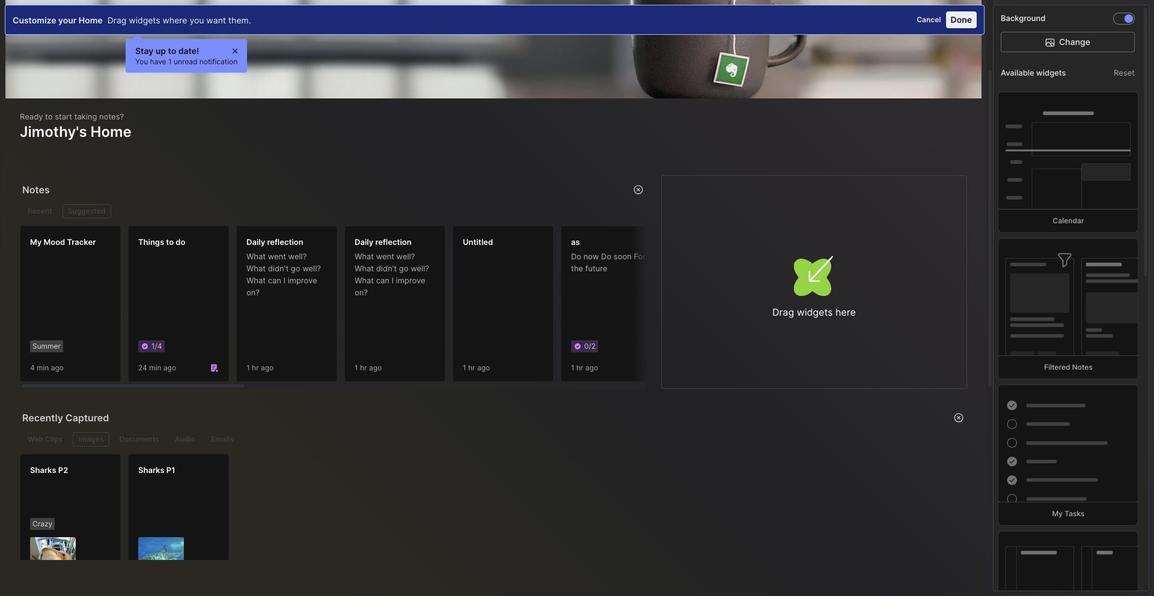 Task type: locate. For each thing, give the bounding box(es) containing it.
tooltip
[[126, 35, 247, 73]]

background image
[[1125, 14, 1133, 23]]



Task type: vqa. For each thing, say whether or not it's contained in the screenshot.
tooltip
yes



